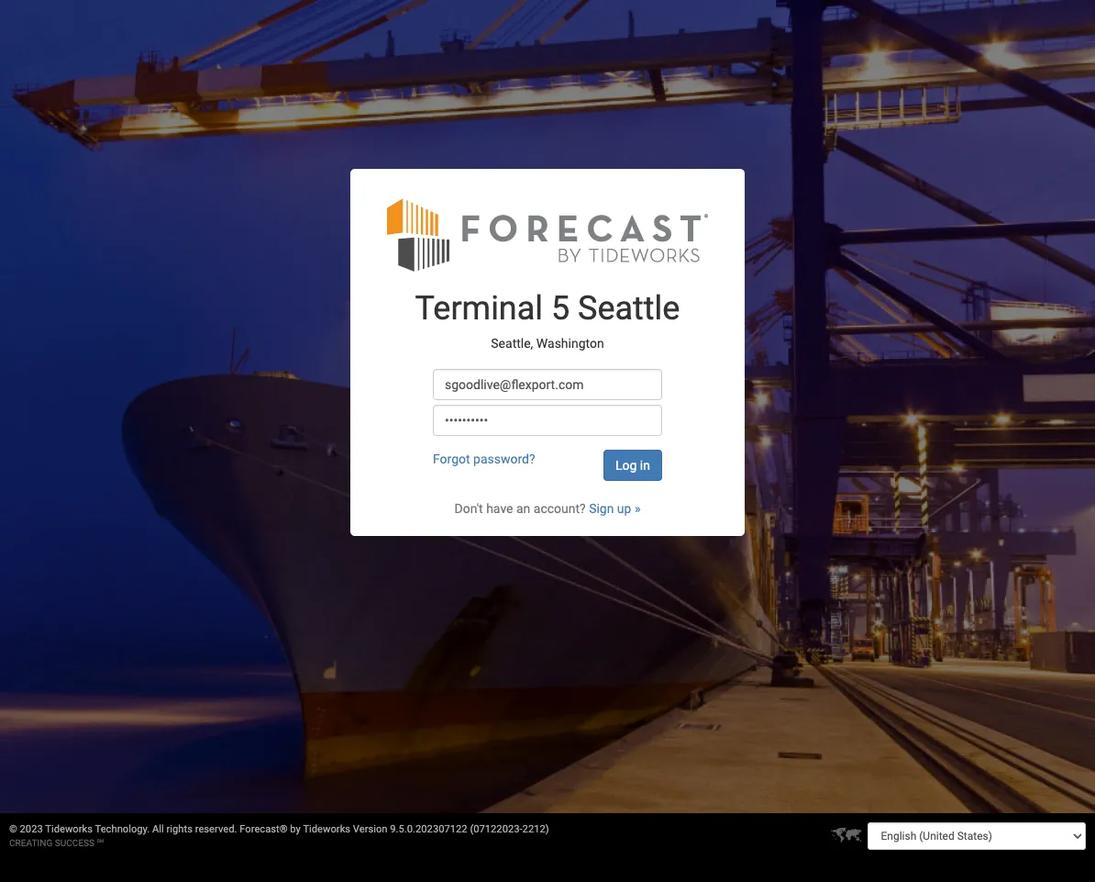 Task type: locate. For each thing, give the bounding box(es) containing it.
seattle
[[578, 289, 681, 328]]

2212)
[[523, 823, 549, 835]]

℠
[[97, 838, 104, 848]]

forgot password? log in
[[433, 452, 651, 473]]

log
[[616, 458, 637, 473]]

reserved.
[[195, 823, 237, 835]]

© 2023 tideworks technology. all rights reserved. forecast® by tideworks version 9.5.0.202307122 (07122023-2212) creating success ℠
[[9, 823, 549, 848]]

log in button
[[604, 450, 663, 481]]

tideworks up success
[[45, 823, 93, 835]]

tideworks
[[45, 823, 93, 835], [303, 823, 351, 835]]

version
[[353, 823, 388, 835]]

»
[[635, 502, 641, 516]]

forecast® by tideworks image
[[387, 197, 709, 273]]

1 horizontal spatial tideworks
[[303, 823, 351, 835]]

2 tideworks from the left
[[303, 823, 351, 835]]

in
[[640, 458, 651, 473]]

1 tideworks from the left
[[45, 823, 93, 835]]

forgot
[[433, 452, 470, 467]]

tideworks right by
[[303, 823, 351, 835]]

password?
[[474, 452, 536, 467]]

by
[[290, 823, 301, 835]]

0 horizontal spatial tideworks
[[45, 823, 93, 835]]

2023
[[20, 823, 43, 835]]

©
[[9, 823, 17, 835]]



Task type: describe. For each thing, give the bounding box(es) containing it.
don't
[[455, 502, 483, 516]]

terminal
[[415, 289, 543, 328]]

terminal 5 seattle seattle, washington
[[415, 289, 681, 351]]

an
[[517, 502, 531, 516]]

rights
[[167, 823, 193, 835]]

forecast®
[[240, 823, 288, 835]]

9.5.0.202307122
[[390, 823, 468, 835]]

forgot password? link
[[433, 452, 536, 467]]

have
[[487, 502, 514, 516]]

account?
[[534, 502, 586, 516]]

Password password field
[[433, 405, 663, 436]]

5
[[552, 289, 570, 328]]

up
[[618, 502, 632, 516]]

(07122023-
[[470, 823, 523, 835]]

creating
[[9, 838, 53, 848]]

sign up » link
[[589, 502, 641, 516]]

success
[[55, 838, 95, 848]]

don't have an account? sign up »
[[455, 502, 641, 516]]

Email or username text field
[[433, 369, 663, 401]]

washington
[[537, 336, 605, 351]]

all
[[152, 823, 164, 835]]

technology.
[[95, 823, 150, 835]]

sign
[[589, 502, 614, 516]]

seattle,
[[491, 336, 534, 351]]



Task type: vqa. For each thing, say whether or not it's contained in the screenshot.
at to the bottom
no



